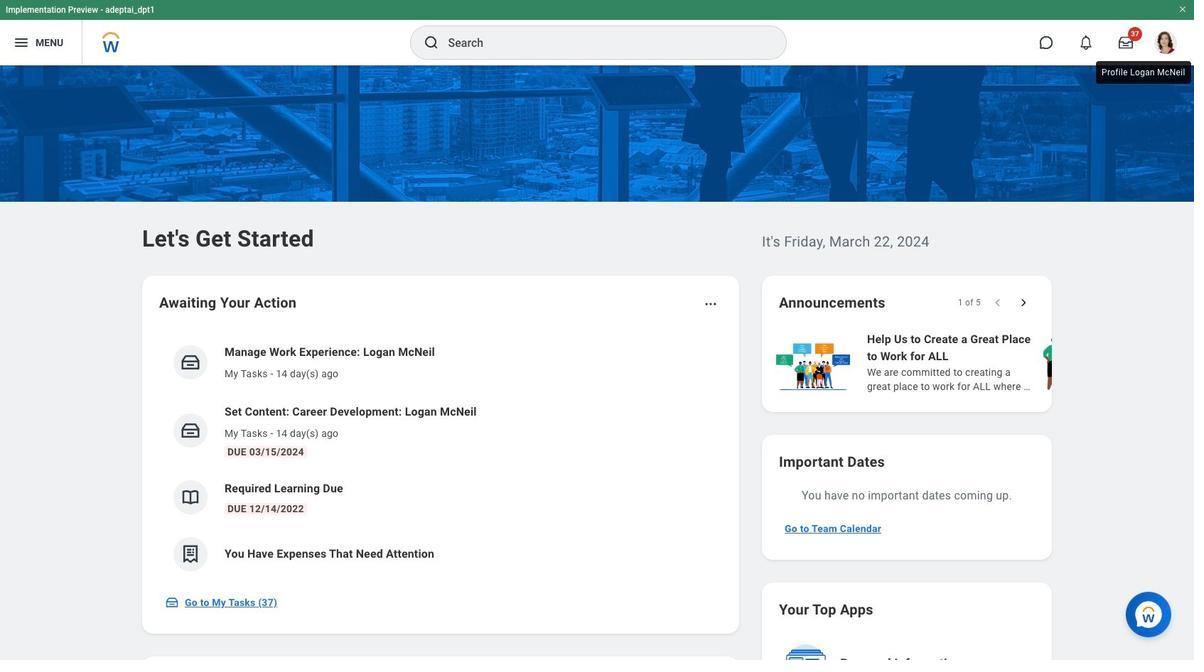 Task type: vqa. For each thing, say whether or not it's contained in the screenshot.
close environment banner icon
yes



Task type: locate. For each thing, give the bounding box(es) containing it.
inbox image
[[180, 352, 201, 373], [180, 420, 201, 441]]

main content
[[0, 65, 1194, 660]]

notifications large image
[[1079, 36, 1093, 50]]

banner
[[0, 0, 1194, 65]]

tooltip
[[1093, 58, 1194, 87]]

1 vertical spatial inbox image
[[180, 420, 201, 441]]

profile logan mcneil image
[[1154, 31, 1177, 57]]

1 horizontal spatial list
[[773, 330, 1194, 395]]

status
[[958, 297, 981, 308]]

inbox image
[[165, 596, 179, 610]]

0 vertical spatial inbox image
[[180, 352, 201, 373]]

2 inbox image from the top
[[180, 420, 201, 441]]

list
[[773, 330, 1194, 395], [159, 333, 722, 583]]

0 horizontal spatial list
[[159, 333, 722, 583]]



Task type: describe. For each thing, give the bounding box(es) containing it.
chevron right small image
[[1016, 296, 1031, 310]]

dashboard expenses image
[[180, 544, 201, 565]]

search image
[[423, 34, 440, 51]]

book open image
[[180, 487, 201, 508]]

justify image
[[13, 34, 30, 51]]

Search Workday  search field
[[448, 27, 757, 58]]

inbox large image
[[1119, 36, 1133, 50]]

chevron left small image
[[991, 296, 1005, 310]]

related actions image
[[704, 297, 718, 311]]

close environment banner image
[[1178, 5, 1187, 14]]

1 inbox image from the top
[[180, 352, 201, 373]]



